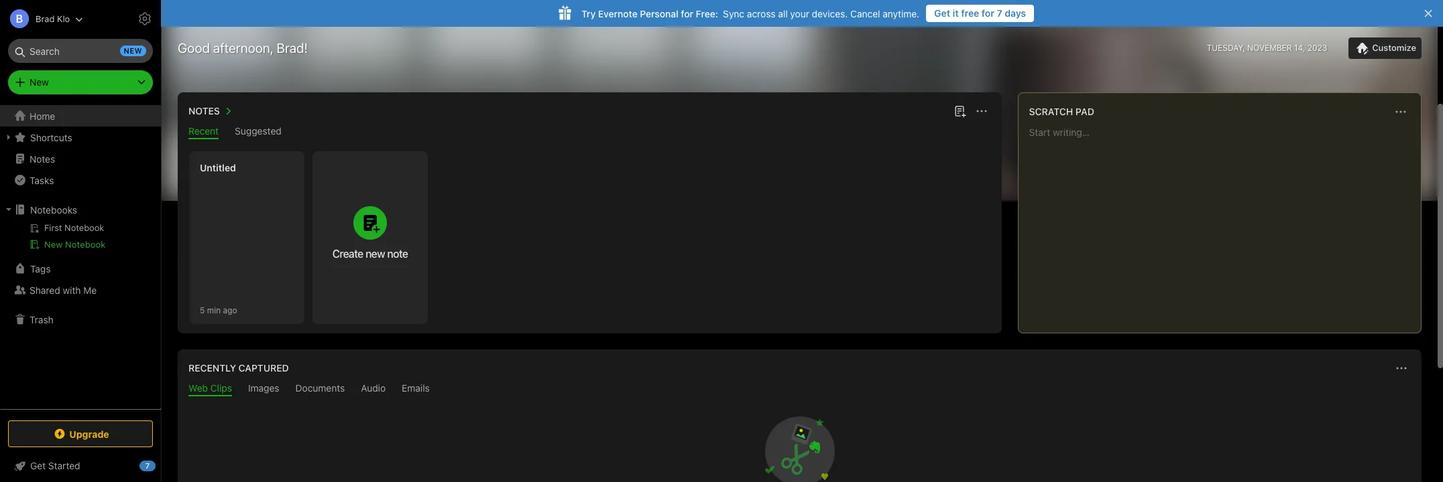 Task type: describe. For each thing, give the bounding box(es) containing it.
evernote
[[598, 8, 638, 19]]

upgrade
[[69, 429, 109, 440]]

captured
[[239, 363, 289, 374]]

Account field
[[0, 5, 83, 32]]

new notebook group
[[0, 221, 160, 258]]

tab list for recently captured
[[180, 383, 1419, 397]]

started
[[48, 461, 80, 472]]

new notebook button
[[0, 237, 160, 253]]

Help and Learning task checklist field
[[0, 456, 161, 478]]

images
[[248, 383, 279, 394]]

recent tab
[[188, 125, 219, 140]]

pad
[[1076, 106, 1095, 117]]

scratch pad
[[1029, 106, 1095, 117]]

documents
[[295, 383, 345, 394]]

try
[[581, 8, 596, 19]]

audio
[[361, 383, 386, 394]]

5
[[200, 306, 205, 316]]

upgrade button
[[8, 421, 153, 448]]

emails tab
[[402, 383, 430, 397]]

ago
[[223, 306, 237, 316]]

new for new
[[30, 76, 49, 88]]

web
[[188, 383, 208, 394]]

0 horizontal spatial more actions image
[[974, 103, 990, 119]]

try evernote personal for free: sync across all your devices. cancel anytime.
[[581, 8, 920, 19]]

notebooks link
[[0, 199, 160, 221]]

sync
[[723, 8, 745, 19]]

untitled
[[200, 162, 236, 174]]

tasks
[[30, 175, 54, 186]]

recently captured
[[188, 363, 289, 374]]

tree containing home
[[0, 105, 161, 409]]

it
[[953, 7, 959, 19]]

5 min ago
[[200, 306, 237, 316]]

web clips
[[188, 383, 232, 394]]

clips
[[210, 383, 232, 394]]

november
[[1248, 43, 1292, 53]]

for for free:
[[681, 8, 693, 19]]

get it free for 7 days button
[[926, 5, 1034, 22]]

trash link
[[0, 309, 160, 331]]

min
[[207, 306, 221, 316]]

with
[[63, 285, 81, 296]]

brad klo
[[36, 13, 70, 24]]

days
[[1005, 7, 1026, 19]]

scratch pad button
[[1027, 104, 1095, 120]]

tasks button
[[0, 170, 160, 191]]

get it free for 7 days
[[934, 7, 1026, 19]]

tuesday, november 14, 2023
[[1207, 43, 1327, 53]]

notes link
[[0, 148, 160, 170]]

personal
[[640, 8, 679, 19]]

recently
[[188, 363, 236, 374]]

7 inside help and learning task checklist field
[[145, 462, 150, 471]]

shared
[[30, 285, 60, 296]]

tags
[[30, 263, 51, 275]]

shared with me link
[[0, 280, 160, 301]]

good afternoon, brad!
[[178, 40, 308, 56]]

shortcuts button
[[0, 127, 160, 148]]

new button
[[8, 70, 153, 95]]

Start writing… text field
[[1029, 127, 1421, 323]]

create
[[332, 248, 363, 260]]

free:
[[696, 8, 718, 19]]

recently captured button
[[186, 361, 289, 377]]

your
[[790, 8, 809, 19]]

tab list for notes
[[180, 125, 999, 140]]

customize button
[[1349, 38, 1422, 59]]



Task type: locate. For each thing, give the bounding box(es) containing it.
shortcuts
[[30, 132, 72, 143]]

1 horizontal spatial more actions image
[[1393, 104, 1409, 120]]

web clips tab panel
[[178, 397, 1422, 483]]

2 tab list from the top
[[180, 383, 1419, 397]]

0 horizontal spatial get
[[30, 461, 46, 472]]

1 horizontal spatial get
[[934, 7, 950, 19]]

get started
[[30, 461, 80, 472]]

expand notebooks image
[[3, 205, 14, 215]]

more actions field for recently captured
[[1392, 359, 1411, 378]]

new
[[30, 76, 49, 88], [44, 239, 63, 250]]

1 vertical spatial notes
[[30, 153, 55, 165]]

0 vertical spatial tab list
[[180, 125, 999, 140]]

1 horizontal spatial new
[[366, 248, 385, 260]]

new for new notebook
[[44, 239, 63, 250]]

home
[[30, 110, 55, 122]]

1 horizontal spatial for
[[982, 7, 995, 19]]

note
[[387, 248, 408, 260]]

new
[[124, 46, 142, 55], [366, 248, 385, 260]]

tags button
[[0, 258, 160, 280]]

0 vertical spatial new
[[30, 76, 49, 88]]

More actions field
[[972, 102, 991, 121], [1392, 103, 1410, 121], [1392, 359, 1411, 378]]

free
[[961, 7, 979, 19]]

more actions image
[[1394, 361, 1410, 377]]

1 horizontal spatial notes
[[188, 105, 220, 117]]

audio tab
[[361, 383, 386, 397]]

0 vertical spatial new
[[124, 46, 142, 55]]

images tab
[[248, 383, 279, 397]]

new inside button
[[44, 239, 63, 250]]

across
[[747, 8, 776, 19]]

new inside popup button
[[30, 76, 49, 88]]

for inside button
[[982, 7, 995, 19]]

create new note button
[[313, 152, 428, 325]]

more actions field for scratch pad
[[1392, 103, 1410, 121]]

1 vertical spatial new
[[366, 248, 385, 260]]

1 vertical spatial tab list
[[180, 383, 1419, 397]]

7 inside button
[[997, 7, 1002, 19]]

notes button
[[186, 103, 236, 119]]

good
[[178, 40, 210, 56]]

7 left days
[[997, 7, 1002, 19]]

get left started
[[30, 461, 46, 472]]

documents tab
[[295, 383, 345, 397]]

0 horizontal spatial 7
[[145, 462, 150, 471]]

get inside help and learning task checklist field
[[30, 461, 46, 472]]

new inside button
[[366, 248, 385, 260]]

for
[[982, 7, 995, 19], [681, 8, 693, 19]]

notes inside tree
[[30, 153, 55, 165]]

get
[[934, 7, 950, 19], [30, 461, 46, 472]]

tab list
[[180, 125, 999, 140], [180, 383, 1419, 397]]

more actions image
[[974, 103, 990, 119], [1393, 104, 1409, 120]]

new search field
[[17, 39, 146, 63]]

settings image
[[137, 11, 153, 27]]

afternoon,
[[213, 40, 273, 56]]

get for get started
[[30, 461, 46, 472]]

trash
[[30, 314, 53, 326]]

1 tab list from the top
[[180, 125, 999, 140]]

2023
[[1308, 43, 1327, 53]]

0 horizontal spatial notes
[[30, 153, 55, 165]]

anytime.
[[883, 8, 920, 19]]

Search text field
[[17, 39, 144, 63]]

tree
[[0, 105, 161, 409]]

brad!
[[277, 40, 308, 56]]

new notebook
[[44, 239, 106, 250]]

7
[[997, 7, 1002, 19], [145, 462, 150, 471]]

new up tags
[[44, 239, 63, 250]]

suggested
[[235, 125, 282, 137]]

me
[[83, 285, 97, 296]]

new up home
[[30, 76, 49, 88]]

0 horizontal spatial for
[[681, 8, 693, 19]]

get for get it free for 7 days
[[934, 7, 950, 19]]

new inside search box
[[124, 46, 142, 55]]

devices.
[[812, 8, 848, 19]]

shared with me
[[30, 285, 97, 296]]

create new note
[[332, 248, 408, 260]]

1 vertical spatial new
[[44, 239, 63, 250]]

recent tab panel
[[178, 140, 1002, 334]]

emails
[[402, 383, 430, 394]]

notes inside button
[[188, 105, 220, 117]]

tab list containing web clips
[[180, 383, 1419, 397]]

0 vertical spatial notes
[[188, 105, 220, 117]]

get inside button
[[934, 7, 950, 19]]

for right free
[[982, 7, 995, 19]]

notes up 'recent'
[[188, 105, 220, 117]]

customize
[[1372, 42, 1417, 53]]

notes
[[188, 105, 220, 117], [30, 153, 55, 165]]

click to collapse image
[[156, 458, 166, 474]]

brad
[[36, 13, 55, 24]]

cancel
[[851, 8, 880, 19]]

1 horizontal spatial 7
[[997, 7, 1002, 19]]

home link
[[0, 105, 161, 127]]

suggested tab
[[235, 125, 282, 140]]

new down settings icon
[[124, 46, 142, 55]]

for left free:
[[681, 8, 693, 19]]

new left note
[[366, 248, 385, 260]]

0 horizontal spatial new
[[124, 46, 142, 55]]

tuesday,
[[1207, 43, 1245, 53]]

notebook
[[65, 239, 106, 250]]

notes up tasks
[[30, 153, 55, 165]]

1 vertical spatial 7
[[145, 462, 150, 471]]

2 for from the left
[[681, 8, 693, 19]]

1 vertical spatial get
[[30, 461, 46, 472]]

0 vertical spatial get
[[934, 7, 950, 19]]

all
[[778, 8, 788, 19]]

klo
[[57, 13, 70, 24]]

7 left the click to collapse image
[[145, 462, 150, 471]]

notebooks
[[30, 204, 77, 216]]

14,
[[1294, 43, 1305, 53]]

recent
[[188, 125, 219, 137]]

get left 'it' on the top right
[[934, 7, 950, 19]]

web clips tab
[[188, 383, 232, 397]]

1 for from the left
[[982, 7, 995, 19]]

for for 7
[[982, 7, 995, 19]]

tab list containing recent
[[180, 125, 999, 140]]

0 vertical spatial 7
[[997, 7, 1002, 19]]

scratch
[[1029, 106, 1073, 117]]



Task type: vqa. For each thing, say whether or not it's contained in the screenshot.
TITLE
no



